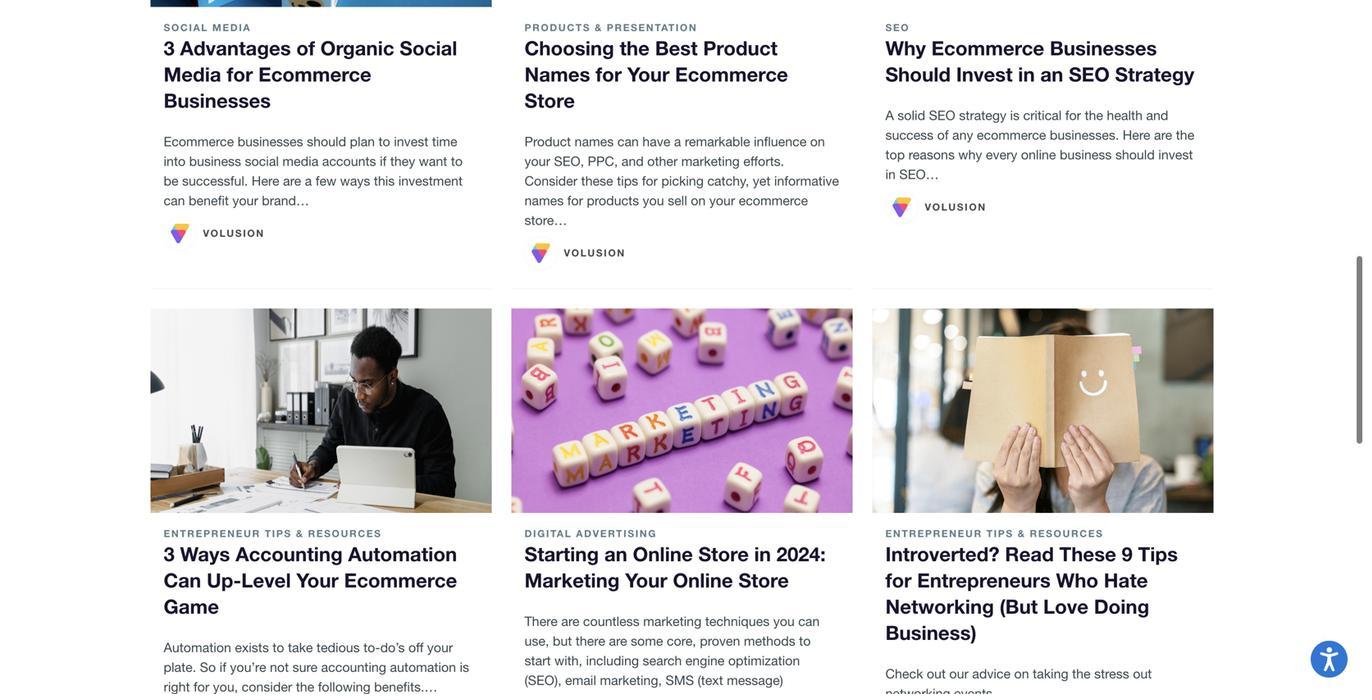 Task type: describe. For each thing, give the bounding box(es) containing it.
not
[[270, 660, 289, 675]]

your for for
[[627, 62, 670, 86]]

3 inside entrepreneur tips & resources 3 ways accounting automation can up-level your ecommerce game
[[164, 543, 175, 566]]

ecommerce inside the ecommerce businesses should plan to invest time into business social media accounts if they want to be successful. here are a few ways this investment can benefit your brand…
[[164, 134, 234, 149]]

read
[[1005, 543, 1054, 566]]

automation inside entrepreneur tips & resources 3 ways accounting automation can up-level your ecommerce game
[[348, 543, 457, 566]]

sms
[[666, 673, 694, 689]]

should inside the ecommerce businesses should plan to invest time into business social media accounts if they want to be successful. here are a few ways this investment can benefit your brand…
[[307, 134, 346, 149]]

message)
[[727, 673, 783, 689]]

1 horizontal spatial on
[[810, 134, 825, 149]]

influencers.…
[[697, 693, 777, 695]]

an inside the digital advertising starting an online store in 2024: marketing your online store
[[604, 543, 627, 566]]

digital
[[525, 528, 572, 540]]

automation
[[390, 660, 456, 675]]

are inside a solid seo strategy is critical for the health and success of any ecommerce businesses. here are the top reasons why every online business should invest in seo…
[[1154, 127, 1172, 143]]

presentation
[[607, 22, 698, 33]]

your down catchy,
[[709, 193, 735, 208]]

volusion for why ecommerce businesses should invest in an seo strategy
[[925, 201, 987, 213]]

advice
[[972, 667, 1011, 682]]

0 vertical spatial online
[[633, 543, 693, 566]]

volusion link for why ecommerce businesses should invest in an seo strategy
[[886, 191, 987, 224]]

accounting
[[321, 660, 386, 675]]

networking
[[886, 687, 950, 695]]

why
[[886, 36, 926, 59]]

for inside social media 3 advantages of organic social media for ecommerce businesses
[[227, 62, 253, 86]]

use,
[[525, 634, 549, 649]]

to down 'time'
[[451, 154, 463, 169]]

store for names
[[525, 89, 575, 112]]

(seo),
[[525, 673, 562, 689]]

are up but at the bottom of page
[[561, 614, 580, 630]]

you,
[[213, 680, 238, 695]]

seo inside a solid seo strategy is critical for the health and success of any ecommerce businesses. here are the top reasons why every online business should invest in seo…
[[929, 108, 956, 123]]

following
[[318, 680, 371, 695]]

your inside entrepreneur tips & resources 3 ways accounting automation can up-level your ecommerce game
[[296, 569, 339, 592]]

these
[[1059, 543, 1116, 566]]

ecommerce inside entrepreneur tips & resources 3 ways accounting automation can up-level your ecommerce game
[[344, 569, 457, 592]]

businesses inside the seo why ecommerce businesses should invest in an seo strategy
[[1050, 36, 1157, 59]]

tips
[[617, 173, 638, 189]]

0 horizontal spatial names
[[525, 193, 564, 208]]

ecommerce inside the seo why ecommerce businesses should invest in an seo strategy
[[931, 36, 1044, 59]]

and inside product names can have a remarkable influence on your seo, ppc, and other marketing efforts. consider these tips for picking catchy, yet informative names for products you sell on your ecommerce store…
[[622, 154, 644, 169]]

email
[[565, 673, 596, 689]]

2 out from the left
[[1133, 667, 1152, 682]]

why
[[958, 147, 982, 162]]

0 horizontal spatial marketing,
[[525, 693, 587, 695]]

any
[[952, 127, 973, 143]]

should inside a solid seo strategy is critical for the health and success of any ecommerce businesses. here are the top reasons why every online business should invest in seo…
[[1116, 147, 1155, 162]]

informative
[[774, 173, 839, 189]]

2 horizontal spatial seo
[[1069, 62, 1110, 86]]

are inside the ecommerce businesses should plan to invest time into business social media accounts if they want to be successful. here are a few ways this investment can benefit your brand…
[[283, 173, 301, 189]]

health
[[1107, 108, 1143, 123]]

1 vertical spatial social
[[400, 36, 457, 59]]

products & presentation choosing the best product names for your ecommerce store
[[525, 22, 788, 112]]

time
[[432, 134, 457, 149]]

a solid seo strategy is critical for the health and success of any ecommerce businesses. here are the top reasons why every online business should invest in seo…
[[886, 108, 1195, 182]]

there are countless marketing techniques you can use, but there are some core, proven methods to start with, including search engine optimization (seo), email marketing, sms (text message) marketing, social media, and influencers.…
[[525, 614, 820, 695]]

plate.
[[164, 660, 196, 675]]

critical
[[1023, 108, 1062, 123]]

off
[[408, 641, 424, 656]]

up-
[[207, 569, 241, 592]]

tedious
[[317, 641, 360, 656]]

a inside the ecommerce businesses should plan to invest time into business social media accounts if they want to be successful. here are a few ways this investment can benefit your brand…
[[305, 173, 312, 189]]

have
[[643, 134, 670, 149]]

ecommerce inside products & presentation choosing the best product names for your ecommerce store
[[675, 62, 788, 86]]

starting an online store in 2024: marketing your online store image
[[511, 309, 853, 514]]

social media 3 advantages of organic social media for ecommerce businesses
[[164, 22, 457, 112]]

investment
[[398, 173, 463, 189]]

for down the these
[[567, 193, 583, 208]]

(but
[[1000, 595, 1038, 619]]

doing
[[1094, 595, 1150, 619]]

seo,
[[554, 154, 584, 169]]

if inside automation exists to take tedious to-do's off your plate. so if you're not sure accounting automation is right for you, consider the following benefits.…
[[220, 660, 226, 675]]

to-
[[364, 641, 380, 656]]

can inside there are countless marketing techniques you can use, but there are some core, proven methods to start with, including search engine optimization (seo), email marketing, sms (text message) marketing, social media, and influencers.…
[[798, 614, 820, 630]]

& for 3 ways accounting automation can up-level your ecommerce game
[[296, 528, 304, 540]]

entrepreneur tips & resources 3 ways accounting automation can up-level your ecommerce game
[[164, 528, 457, 619]]

level
[[241, 569, 291, 592]]

1 vertical spatial media
[[164, 62, 221, 86]]

businesses
[[238, 134, 303, 149]]

sure
[[293, 660, 318, 675]]

marketing inside there are countless marketing techniques you can use, but there are some core, proven methods to start with, including search engine optimization (seo), email marketing, sms (text message) marketing, social media, and influencers.…
[[643, 614, 702, 630]]

countless
[[583, 614, 640, 630]]

the inside check out our advice on taking the stress out networking events.…
[[1072, 667, 1091, 682]]

with,
[[554, 654, 582, 669]]

3 advantages of organic social media for ecommerce businesses image
[[151, 0, 492, 7]]

accounting
[[235, 543, 343, 566]]

tips for read
[[987, 528, 1014, 540]]

digital advertising starting an online store in 2024: marketing your online store
[[525, 528, 826, 592]]

0 horizontal spatial on
[[691, 193, 706, 208]]

introverted?
[[886, 543, 1000, 566]]

do's
[[380, 641, 405, 656]]

for inside entrepreneur tips & resources introverted? read these 9 tips for entrepreneurs who hate networking (but love doing business)
[[886, 569, 912, 592]]

volusion link for 3 advantages of organic social media for ecommerce businesses
[[164, 217, 265, 250]]

your inside automation exists to take tedious to-do's off your plate. so if you're not sure accounting automation is right for you, consider the following benefits.…
[[427, 641, 453, 656]]

are up including
[[609, 634, 627, 649]]

social inside there are countless marketing techniques you can use, but there are some core, proven methods to start with, including search engine optimization (seo), email marketing, sms (text message) marketing, social media, and influencers.…
[[590, 693, 624, 695]]

media,
[[628, 693, 668, 695]]

organic
[[320, 36, 394, 59]]

store…
[[525, 213, 567, 228]]

of inside social media 3 advantages of organic social media for ecommerce businesses
[[296, 36, 315, 59]]

ways
[[340, 173, 370, 189]]

business inside a solid seo strategy is critical for the health and success of any ecommerce businesses. here are the top reasons why every online business should invest in seo…
[[1060, 147, 1112, 162]]

entrepreneur for for
[[886, 528, 983, 540]]

but
[[553, 634, 572, 649]]

on inside check out our advice on taking the stress out networking events.…
[[1014, 667, 1029, 682]]

businesses inside social media 3 advantages of organic social media for ecommerce businesses
[[164, 89, 271, 112]]

other
[[647, 154, 678, 169]]

seo why ecommerce businesses should invest in an seo strategy
[[886, 22, 1194, 86]]

1 horizontal spatial marketing,
[[600, 673, 662, 689]]

start
[[525, 654, 551, 669]]

seo…
[[899, 167, 939, 182]]

benefit
[[189, 193, 229, 208]]

0 vertical spatial media
[[212, 22, 251, 33]]

invest
[[956, 62, 1013, 86]]

consider
[[525, 173, 578, 189]]

here inside a solid seo strategy is critical for the health and success of any ecommerce businesses. here are the top reasons why every online business should invest in seo…
[[1123, 127, 1151, 143]]

love
[[1043, 595, 1089, 619]]

optimization
[[728, 654, 800, 669]]

be
[[164, 173, 178, 189]]

product names can have a remarkable influence on your seo, ppc, and other marketing efforts. consider these tips for picking catchy, yet informative names for products you sell on your ecommerce store…
[[525, 134, 839, 228]]

media
[[283, 154, 319, 169]]

business inside the ecommerce businesses should plan to invest time into business social media accounts if they want to be successful. here are a few ways this investment can benefit your brand…
[[189, 154, 241, 169]]

a inside product names can have a remarkable influence on your seo, ppc, and other marketing efforts. consider these tips for picking catchy, yet informative names for products you sell on your ecommerce store…
[[674, 134, 681, 149]]

and inside there are countless marketing techniques you can use, but there are some core, proven methods to start with, including search engine optimization (seo), email marketing, sms (text message) marketing, social media, and influencers.…
[[671, 693, 693, 695]]

marketing inside product names can have a remarkable influence on your seo, ppc, and other marketing efforts. consider these tips for picking catchy, yet informative names for products you sell on your ecommerce store…
[[681, 154, 740, 169]]

the inside products & presentation choosing the best product names for your ecommerce store
[[620, 36, 650, 59]]

our
[[949, 667, 969, 682]]

automation inside automation exists to take tedious to-do's off your plate. so if you're not sure accounting automation is right for you, consider the following benefits.…
[[164, 641, 231, 656]]

successful.
[[182, 173, 248, 189]]

ways
[[180, 543, 230, 566]]

volusion for 3 advantages of organic social media for ecommerce businesses
[[203, 228, 265, 239]]



Task type: vqa. For each thing, say whether or not it's contained in the screenshot.
Store related to 2024:
yes



Task type: locate. For each thing, give the bounding box(es) containing it.
the left stress on the bottom right
[[1072, 667, 1091, 682]]

for down advantages
[[227, 62, 253, 86]]

best
[[655, 36, 698, 59]]

marketing
[[681, 154, 740, 169], [643, 614, 702, 630]]

influence
[[754, 134, 807, 149]]

store up techniques
[[699, 543, 749, 566]]

for up businesses.
[[1065, 108, 1081, 123]]

0 horizontal spatial and
[[622, 154, 644, 169]]

& inside products & presentation choosing the best product names for your ecommerce store
[[595, 22, 603, 33]]

you left sell
[[643, 193, 664, 208]]

efforts.
[[743, 154, 784, 169]]

1 vertical spatial marketing,
[[525, 693, 587, 695]]

should down health
[[1116, 147, 1155, 162]]

0 vertical spatial you
[[643, 193, 664, 208]]

0 horizontal spatial businesses
[[164, 89, 271, 112]]

for down so
[[194, 680, 209, 695]]

ppc,
[[588, 154, 618, 169]]

0 horizontal spatial in
[[754, 543, 771, 566]]

can inside product names can have a remarkable influence on your seo, ppc, and other marketing efforts. consider these tips for picking catchy, yet informative names for products you sell on your ecommerce store…
[[617, 134, 639, 149]]

on left taking
[[1014, 667, 1029, 682]]

on right influence
[[810, 134, 825, 149]]

1 vertical spatial and
[[622, 154, 644, 169]]

and inside a solid seo strategy is critical for the health and success of any ecommerce businesses. here are the top reasons why every online business should invest in seo…
[[1146, 108, 1169, 123]]

there
[[576, 634, 605, 649]]

entrepreneur tips & resources introverted? read these 9 tips for entrepreneurs who hate networking (but love doing business)
[[886, 528, 1178, 645]]

1 horizontal spatial volusion
[[564, 247, 626, 259]]

1 horizontal spatial social
[[400, 36, 457, 59]]

to inside there are countless marketing techniques you can use, but there are some core, proven methods to start with, including search engine optimization (seo), email marketing, sms (text message) marketing, social media, and influencers.…
[[799, 634, 811, 649]]

for inside automation exists to take tedious to-do's off your plate. so if you're not sure accounting automation is right for you, consider the following benefits.…
[[194, 680, 209, 695]]

2 horizontal spatial on
[[1014, 667, 1029, 682]]

your for marketing
[[625, 569, 668, 592]]

ecommerce inside a solid seo strategy is critical for the health and success of any ecommerce businesses. here are the top reasons why every online business should invest in seo…
[[977, 127, 1046, 143]]

0 horizontal spatial volusion link
[[164, 217, 265, 250]]

2 horizontal spatial &
[[1018, 528, 1026, 540]]

to inside automation exists to take tedious to-do's off your plate. so if you're not sure accounting automation is right for you, consider the following benefits.…
[[273, 641, 284, 656]]

your
[[627, 62, 670, 86], [296, 569, 339, 592], [625, 569, 668, 592]]

your up the countless
[[625, 569, 668, 592]]

who
[[1056, 569, 1099, 592]]

0 vertical spatial volusion
[[925, 201, 987, 213]]

1 horizontal spatial if
[[380, 154, 387, 169]]

in inside the seo why ecommerce businesses should invest in an seo strategy
[[1018, 62, 1035, 86]]

& up read on the bottom right of the page
[[1018, 528, 1026, 540]]

0 horizontal spatial a
[[305, 173, 312, 189]]

to right plan
[[379, 134, 390, 149]]

2 horizontal spatial can
[[798, 614, 820, 630]]

0 horizontal spatial ecommerce
[[739, 193, 808, 208]]

1 horizontal spatial and
[[671, 693, 693, 695]]

resources up accounting
[[308, 528, 382, 540]]

tips for ways
[[265, 528, 292, 540]]

0 horizontal spatial out
[[927, 667, 946, 682]]

so
[[200, 660, 216, 675]]

1 horizontal spatial in
[[886, 167, 896, 182]]

store down 2024:
[[739, 569, 789, 592]]

1 horizontal spatial product
[[703, 36, 778, 59]]

advertising
[[576, 528, 657, 540]]

success
[[886, 127, 934, 143]]

0 horizontal spatial &
[[296, 528, 304, 540]]

seo up why at the top right of page
[[886, 22, 910, 33]]

volusion down seo…
[[925, 201, 987, 213]]

here inside the ecommerce businesses should plan to invest time into business social media accounts if they want to be successful. here are a few ways this investment can benefit your brand…
[[252, 173, 279, 189]]

in down top
[[886, 167, 896, 182]]

1 horizontal spatial names
[[575, 134, 614, 149]]

1 horizontal spatial volusion link
[[525, 237, 626, 270]]

1 vertical spatial store
[[699, 543, 749, 566]]

the down presentation
[[620, 36, 650, 59]]

0 vertical spatial names
[[575, 134, 614, 149]]

1 horizontal spatial resources
[[1030, 528, 1104, 540]]

1 horizontal spatial you
[[773, 614, 795, 630]]

0 vertical spatial marketing,
[[600, 673, 662, 689]]

media up advantages
[[212, 22, 251, 33]]

& for introverted? read these 9 tips for entrepreneurs who hate networking (but love doing business)
[[1018, 528, 1026, 540]]

an
[[1041, 62, 1063, 86], [604, 543, 627, 566]]

for right tips
[[642, 173, 658, 189]]

1 horizontal spatial a
[[674, 134, 681, 149]]

starting
[[525, 543, 599, 566]]

0 horizontal spatial automation
[[164, 641, 231, 656]]

1 horizontal spatial ecommerce
[[977, 127, 1046, 143]]

of down the 3 advantages of organic social media for ecommerce businesses image
[[296, 36, 315, 59]]

ecommerce down organic
[[258, 62, 371, 86]]

your down best
[[627, 62, 670, 86]]

you inside product names can have a remarkable influence on your seo, ppc, and other marketing efforts. consider these tips for picking catchy, yet informative names for products you sell on your ecommerce store…
[[643, 193, 664, 208]]

can
[[617, 134, 639, 149], [164, 193, 185, 208], [798, 614, 820, 630]]

marketing, up media,
[[600, 673, 662, 689]]

of inside a solid seo strategy is critical for the health and success of any ecommerce businesses. here are the top reasons why every online business should invest in seo…
[[937, 127, 949, 143]]

tips up read on the bottom right of the page
[[987, 528, 1014, 540]]

they
[[390, 154, 415, 169]]

0 horizontal spatial volusion
[[203, 228, 265, 239]]

9
[[1122, 543, 1133, 566]]

invest inside the ecommerce businesses should plan to invest time into business social media accounts if they want to be successful. here are a few ways this investment can benefit your brand…
[[394, 134, 428, 149]]

0 vertical spatial 3
[[164, 36, 175, 59]]

social up advantages
[[164, 22, 208, 33]]

entrepreneur for up-
[[164, 528, 261, 540]]

can inside the ecommerce businesses should plan to invest time into business social media accounts if they want to be successful. here are a few ways this investment can benefit your brand…
[[164, 193, 185, 208]]

can up optimization on the right of page
[[798, 614, 820, 630]]

volusion link down seo…
[[886, 191, 987, 224]]

for
[[227, 62, 253, 86], [596, 62, 622, 86], [1065, 108, 1081, 123], [642, 173, 658, 189], [567, 193, 583, 208], [886, 569, 912, 592], [194, 680, 209, 695]]

are down "strategy"
[[1154, 127, 1172, 143]]

are
[[1154, 127, 1172, 143], [283, 173, 301, 189], [561, 614, 580, 630], [609, 634, 627, 649]]

events.…
[[954, 687, 1010, 695]]

1 vertical spatial automation
[[164, 641, 231, 656]]

product right best
[[703, 36, 778, 59]]

marketing,
[[600, 673, 662, 689], [525, 693, 587, 695]]

0 vertical spatial seo
[[886, 22, 910, 33]]

products
[[587, 193, 639, 208]]

game
[[164, 595, 219, 619]]

names up store…
[[525, 193, 564, 208]]

1 vertical spatial in
[[886, 167, 896, 182]]

volusion link down store…
[[525, 237, 626, 270]]

for down "choosing"
[[596, 62, 622, 86]]

consider
[[242, 680, 292, 695]]

can down be
[[164, 193, 185, 208]]

product
[[703, 36, 778, 59], [525, 134, 571, 149]]

the down "strategy"
[[1176, 127, 1195, 143]]

seo up the "any"
[[929, 108, 956, 123]]

1 vertical spatial 3
[[164, 543, 175, 566]]

1 vertical spatial of
[[937, 127, 949, 143]]

marketing, down (seo),
[[525, 693, 587, 695]]

should up "accounts"
[[307, 134, 346, 149]]

for inside products & presentation choosing the best product names for your ecommerce store
[[596, 62, 622, 86]]

1 vertical spatial on
[[691, 193, 706, 208]]

techniques
[[705, 614, 770, 630]]

if inside the ecommerce businesses should plan to invest time into business social media accounts if they want to be successful. here are a few ways this investment can benefit your brand…
[[380, 154, 387, 169]]

names up ppc,
[[575, 134, 614, 149]]

store inside products & presentation choosing the best product names for your ecommerce store
[[525, 89, 575, 112]]

automation exists to take tedious to-do's off your plate. so if you're not sure accounting automation is right for you, consider the following benefits.…
[[164, 641, 469, 695]]

on right sell
[[691, 193, 706, 208]]

entrepreneur inside entrepreneur tips & resources introverted? read these 9 tips for entrepreneurs who hate networking (but love doing business)
[[886, 528, 983, 540]]

0 vertical spatial ecommerce
[[977, 127, 1046, 143]]

2 vertical spatial can
[[798, 614, 820, 630]]

in right the invest
[[1018, 62, 1035, 86]]

store for 2024:
[[739, 569, 789, 592]]

2 vertical spatial seo
[[929, 108, 956, 123]]

choosing
[[525, 36, 614, 59]]

strategy
[[959, 108, 1007, 123]]

1 vertical spatial product
[[525, 134, 571, 149]]

your inside the ecommerce businesses should plan to invest time into business social media accounts if they want to be successful. here are a few ways this investment can benefit your brand…
[[232, 193, 258, 208]]

media down advantages
[[164, 62, 221, 86]]

0 vertical spatial social
[[245, 154, 279, 169]]

1 vertical spatial can
[[164, 193, 185, 208]]

0 vertical spatial product
[[703, 36, 778, 59]]

for inside a solid seo strategy is critical for the health and success of any ecommerce businesses. here are the top reasons why every online business should invest in seo…
[[1065, 108, 1081, 123]]

volusion down benefit
[[203, 228, 265, 239]]

2 vertical spatial on
[[1014, 667, 1029, 682]]

you up methods
[[773, 614, 795, 630]]

1 entrepreneur from the left
[[164, 528, 261, 540]]

solid
[[898, 108, 925, 123]]

businesses.
[[1050, 127, 1119, 143]]

stress
[[1094, 667, 1129, 682]]

in for an
[[1018, 62, 1035, 86]]

0 horizontal spatial an
[[604, 543, 627, 566]]

you inside there are countless marketing techniques you can use, but there are some core, proven methods to start with, including search engine optimization (seo), email marketing, sms (text message) marketing, social media, and influencers.…
[[773, 614, 795, 630]]

methods
[[744, 634, 795, 649]]

introverted? read these 9 tips for entrepreneurs who hate networking (but love doing business) image
[[872, 309, 1214, 514]]

ecommerce businesses should plan to invest time into business social media accounts if they want to be successful. here are a few ways this investment can benefit your brand…
[[164, 134, 463, 208]]

0 vertical spatial can
[[617, 134, 639, 149]]

your
[[525, 154, 550, 169], [232, 193, 258, 208], [709, 193, 735, 208], [427, 641, 453, 656]]

are up brand…
[[283, 173, 301, 189]]

resources inside entrepreneur tips & resources 3 ways accounting automation can up-level your ecommerce game
[[308, 528, 382, 540]]

0 vertical spatial in
[[1018, 62, 1035, 86]]

3 ways accounting automation can up-level your  ecommerce game image
[[151, 309, 492, 514]]

2 horizontal spatial in
[[1018, 62, 1035, 86]]

tips right 9
[[1138, 543, 1178, 566]]

your inside products & presentation choosing the best product names for your ecommerce store
[[627, 62, 670, 86]]

1 vertical spatial online
[[673, 569, 733, 592]]

& up "choosing"
[[595, 22, 603, 33]]

entrepreneurs
[[917, 569, 1051, 592]]

0 horizontal spatial business
[[189, 154, 241, 169]]

entrepreneur
[[164, 528, 261, 540], [886, 528, 983, 540]]

open accessibe: accessibility options, statement and help image
[[1320, 648, 1338, 672]]

product inside products & presentation choosing the best product names for your ecommerce store
[[703, 36, 778, 59]]

businesses down advantages
[[164, 89, 271, 112]]

your down successful.
[[232, 193, 258, 208]]

ecommerce inside social media 3 advantages of organic social media for ecommerce businesses
[[258, 62, 371, 86]]

is right "automation"
[[460, 660, 469, 675]]

ecommerce down yet
[[739, 193, 808, 208]]

1 resources from the left
[[308, 528, 382, 540]]

your down accounting
[[296, 569, 339, 592]]

out right stress on the bottom right
[[1133, 667, 1152, 682]]

2 vertical spatial in
[[754, 543, 771, 566]]

check
[[886, 667, 923, 682]]

few
[[316, 173, 336, 189]]

can left have
[[617, 134, 639, 149]]

invest inside a solid seo strategy is critical for the health and success of any ecommerce businesses. here are the top reasons why every online business should invest in seo…
[[1159, 147, 1193, 162]]

products
[[525, 22, 591, 33]]

1 horizontal spatial should
[[1116, 147, 1155, 162]]

1 horizontal spatial &
[[595, 22, 603, 33]]

seo up health
[[1069, 62, 1110, 86]]

volusion link for choosing the best product names for your ecommerce store
[[525, 237, 626, 270]]

0 vertical spatial and
[[1146, 108, 1169, 123]]

online down the 'advertising'
[[633, 543, 693, 566]]

store down names
[[525, 89, 575, 112]]

0 horizontal spatial of
[[296, 36, 315, 59]]

tips
[[265, 528, 292, 540], [987, 528, 1014, 540], [1138, 543, 1178, 566]]

and right health
[[1146, 108, 1169, 123]]

your up consider
[[525, 154, 550, 169]]

1 horizontal spatial social
[[590, 693, 624, 695]]

your inside the digital advertising starting an online store in 2024: marketing your online store
[[625, 569, 668, 592]]

these
[[581, 173, 613, 189]]

proven
[[700, 634, 740, 649]]

3 inside social media 3 advantages of organic social media for ecommerce businesses
[[164, 36, 175, 59]]

0 vertical spatial businesses
[[1050, 36, 1157, 59]]

0 vertical spatial an
[[1041, 62, 1063, 86]]

businesses up "strategy"
[[1050, 36, 1157, 59]]

if right so
[[220, 660, 226, 675]]

in left 2024:
[[754, 543, 771, 566]]

resources for these
[[1030, 528, 1104, 540]]

the inside automation exists to take tedious to-do's off your plate. so if you're not sure accounting automation is right for you, consider the following benefits.…
[[296, 680, 314, 695]]

is inside automation exists to take tedious to-do's off your plate. so if you're not sure accounting automation is right for you, consider the following benefits.…
[[460, 660, 469, 675]]

0 horizontal spatial you
[[643, 193, 664, 208]]

entrepreneur inside entrepreneur tips & resources 3 ways accounting automation can up-level your ecommerce game
[[164, 528, 261, 540]]

right
[[164, 680, 190, 695]]

2 vertical spatial and
[[671, 693, 693, 695]]

2 vertical spatial volusion
[[564, 247, 626, 259]]

a left few
[[305, 173, 312, 189]]

2 horizontal spatial tips
[[1138, 543, 1178, 566]]

3 left advantages
[[164, 36, 175, 59]]

1 horizontal spatial invest
[[1159, 147, 1193, 162]]

0 vertical spatial automation
[[348, 543, 457, 566]]

entrepreneur up "introverted?"
[[886, 528, 983, 540]]

business)
[[886, 621, 977, 645]]

exists
[[235, 641, 269, 656]]

hate
[[1104, 569, 1148, 592]]

& up accounting
[[296, 528, 304, 540]]

1 horizontal spatial seo
[[929, 108, 956, 123]]

for up networking
[[886, 569, 912, 592]]

1 out from the left
[[927, 667, 946, 682]]

store
[[525, 89, 575, 112], [699, 543, 749, 566], [739, 569, 789, 592]]

(text
[[698, 673, 723, 689]]

2 horizontal spatial volusion
[[925, 201, 987, 213]]

social down businesses
[[245, 154, 279, 169]]

yet
[[753, 173, 771, 189]]

0 horizontal spatial here
[[252, 173, 279, 189]]

0 vertical spatial social
[[164, 22, 208, 33]]

this
[[374, 173, 395, 189]]

1 horizontal spatial an
[[1041, 62, 1063, 86]]

online up techniques
[[673, 569, 733, 592]]

a right have
[[674, 134, 681, 149]]

2 entrepreneur from the left
[[886, 528, 983, 540]]

is left critical
[[1010, 108, 1020, 123]]

2 horizontal spatial and
[[1146, 108, 1169, 123]]

resources inside entrepreneur tips & resources introverted? read these 9 tips for entrepreneurs who hate networking (but love doing business)
[[1030, 528, 1104, 540]]

2 3 from the top
[[164, 543, 175, 566]]

here up brand…
[[252, 173, 279, 189]]

0 horizontal spatial resources
[[308, 528, 382, 540]]

catchy,
[[707, 173, 749, 189]]

volusion for choosing the best product names for your ecommerce store
[[564, 247, 626, 259]]

in inside the digital advertising starting an online store in 2024: marketing your online store
[[754, 543, 771, 566]]

1 vertical spatial is
[[460, 660, 469, 675]]

0 vertical spatial a
[[674, 134, 681, 149]]

2 resources from the left
[[1030, 528, 1104, 540]]

ecommerce up do's
[[344, 569, 457, 592]]

an up critical
[[1041, 62, 1063, 86]]

there
[[525, 614, 558, 630]]

volusion link down benefit
[[164, 217, 265, 250]]

product up seo,
[[525, 134, 571, 149]]

0 vertical spatial if
[[380, 154, 387, 169]]

product inside product names can have a remarkable influence on your seo, ppc, and other marketing efforts. consider these tips for picking catchy, yet informative names for products you sell on your ecommerce store…
[[525, 134, 571, 149]]

resources
[[308, 528, 382, 540], [1030, 528, 1104, 540]]

0 horizontal spatial tips
[[265, 528, 292, 540]]

business
[[1060, 147, 1112, 162], [189, 154, 241, 169]]

1 horizontal spatial is
[[1010, 108, 1020, 123]]

top
[[886, 147, 905, 162]]

2024:
[[777, 543, 826, 566]]

if left they
[[380, 154, 387, 169]]

into
[[164, 154, 186, 169]]

your right the off
[[427, 641, 453, 656]]

the up businesses.
[[1085, 108, 1103, 123]]

1 vertical spatial a
[[305, 173, 312, 189]]

an inside the seo why ecommerce businesses should invest in an seo strategy
[[1041, 62, 1063, 86]]

social down "email"
[[590, 693, 624, 695]]

here down health
[[1123, 127, 1151, 143]]

& inside entrepreneur tips & resources introverted? read these 9 tips for entrepreneurs who hate networking (but love doing business)
[[1018, 528, 1026, 540]]

remarkable
[[685, 134, 750, 149]]

out left our
[[927, 667, 946, 682]]

volusion down products
[[564, 247, 626, 259]]

1 vertical spatial businesses
[[164, 89, 271, 112]]

social
[[164, 22, 208, 33], [400, 36, 457, 59]]

the down sure
[[296, 680, 314, 695]]

0 horizontal spatial if
[[220, 660, 226, 675]]

in inside a solid seo strategy is critical for the health and success of any ecommerce businesses. here are the top reasons why every online business should invest in seo…
[[886, 167, 896, 182]]

marketing up core,
[[643, 614, 702, 630]]

and down the sms
[[671, 693, 693, 695]]

ecommerce up 'every'
[[977, 127, 1046, 143]]

resources up these
[[1030, 528, 1104, 540]]

1 3 from the top
[[164, 36, 175, 59]]

1 horizontal spatial of
[[937, 127, 949, 143]]

0 vertical spatial on
[[810, 134, 825, 149]]

a
[[674, 134, 681, 149], [305, 173, 312, 189]]

should
[[307, 134, 346, 149], [1116, 147, 1155, 162]]

1 vertical spatial ecommerce
[[739, 193, 808, 208]]

accounts
[[322, 154, 376, 169]]

1 vertical spatial here
[[252, 173, 279, 189]]

and up tips
[[622, 154, 644, 169]]

sell
[[668, 193, 687, 208]]

0 vertical spatial of
[[296, 36, 315, 59]]

ecommerce down best
[[675, 62, 788, 86]]

1 vertical spatial names
[[525, 193, 564, 208]]

1 vertical spatial you
[[773, 614, 795, 630]]

you're
[[230, 660, 266, 675]]

plan
[[350, 134, 375, 149]]

& inside entrepreneur tips & resources 3 ways accounting automation can up-level your ecommerce game
[[296, 528, 304, 540]]

an down the 'advertising'
[[604, 543, 627, 566]]

in for 2024:
[[754, 543, 771, 566]]

marketing down remarkable
[[681, 154, 740, 169]]

on
[[810, 134, 825, 149], [691, 193, 706, 208], [1014, 667, 1029, 682]]

want
[[419, 154, 447, 169]]

1 horizontal spatial automation
[[348, 543, 457, 566]]

ecommerce inside product names can have a remarkable influence on your seo, ppc, and other marketing efforts. consider these tips for picking catchy, yet informative names for products you sell on your ecommerce store…
[[739, 193, 808, 208]]

ecommerce up the invest
[[931, 36, 1044, 59]]

picking
[[661, 173, 704, 189]]

1 vertical spatial if
[[220, 660, 226, 675]]

to right methods
[[799, 634, 811, 649]]

benefits.…
[[374, 680, 438, 695]]

marketing
[[525, 569, 620, 592]]

3
[[164, 36, 175, 59], [164, 543, 175, 566]]

is inside a solid seo strategy is critical for the health and success of any ecommerce businesses. here are the top reasons why every online business should invest in seo…
[[1010, 108, 1020, 123]]

0 vertical spatial here
[[1123, 127, 1151, 143]]

0 horizontal spatial is
[[460, 660, 469, 675]]

resources for accounting
[[308, 528, 382, 540]]

of
[[296, 36, 315, 59], [937, 127, 949, 143]]

tips inside entrepreneur tips & resources 3 ways accounting automation can up-level your ecommerce game
[[265, 528, 292, 540]]

2 horizontal spatial volusion link
[[886, 191, 987, 224]]

social inside the ecommerce businesses should plan to invest time into business social media accounts if they want to be successful. here are a few ways this investment can benefit your brand…
[[245, 154, 279, 169]]

ecommerce up into
[[164, 134, 234, 149]]



